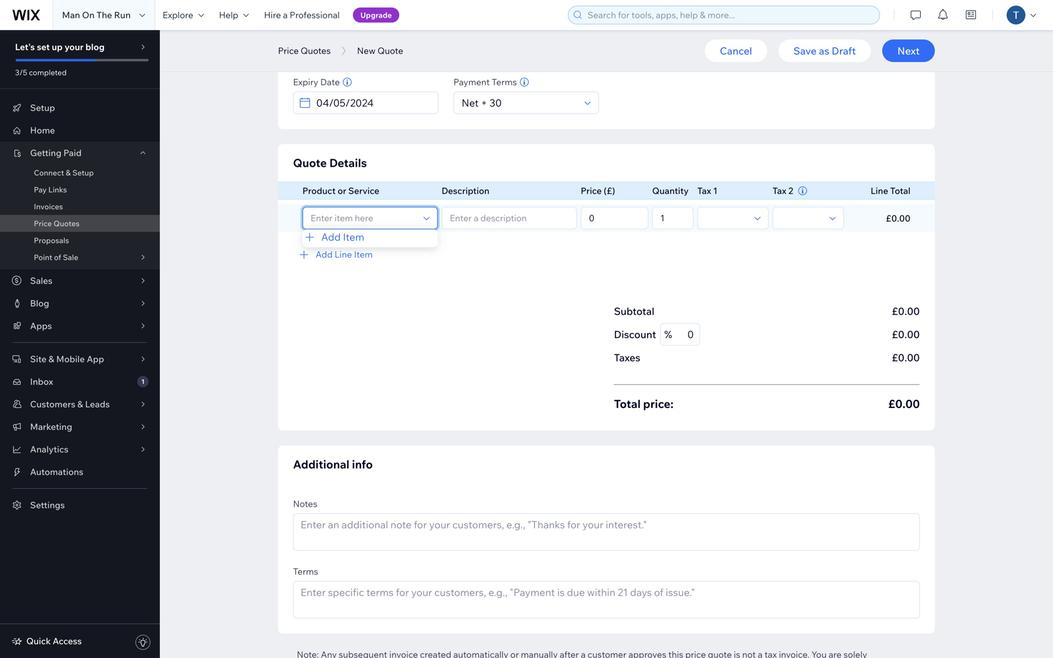 Task type: describe. For each thing, give the bounding box(es) containing it.
proposals link
[[0, 232, 160, 249]]

tax for tax 1
[[697, 185, 711, 196]]

& for connect
[[66, 168, 71, 177]]

on
[[82, 9, 95, 20]]

(£)
[[604, 185, 615, 196]]

access
[[53, 636, 82, 647]]

the
[[97, 9, 112, 20]]

product
[[303, 185, 336, 196]]

paid
[[63, 147, 82, 158]]

taxes
[[614, 351, 640, 364]]

service
[[348, 185, 379, 196]]

Search for tools, apps, help & more... field
[[584, 6, 876, 24]]

discount
[[614, 328, 656, 341]]

draft
[[832, 45, 856, 57]]

quick
[[26, 636, 51, 647]]

price quotes for price quotes link
[[34, 219, 80, 228]]

quote details
[[293, 156, 367, 170]]

customers & leads
[[30, 399, 110, 410]]

item inside add line item button
[[354, 249, 373, 260]]

item inside add item button
[[343, 231, 364, 243]]

automations
[[30, 466, 83, 477]]

save as draft button
[[779, 39, 871, 62]]

point
[[34, 253, 52, 262]]

settings
[[30, 500, 65, 511]]

Choose a contact field
[[297, 39, 581, 61]]

additional
[[293, 457, 350, 471]]

upgrade
[[360, 10, 392, 20]]

point of sale button
[[0, 249, 160, 266]]

price quotes button
[[272, 41, 337, 60]]

£0.00 for taxes
[[892, 351, 920, 364]]

1 horizontal spatial 1
[[713, 185, 718, 196]]

£0.00 for subtotal
[[892, 305, 920, 318]]

hire a professional
[[264, 9, 340, 20]]

help button
[[211, 0, 257, 30]]

notes
[[293, 498, 317, 509]]

line total
[[871, 185, 911, 196]]

home
[[30, 125, 55, 136]]

help
[[219, 9, 238, 20]]

connect & setup link
[[0, 164, 160, 181]]

analytics button
[[0, 438, 160, 461]]

blog
[[86, 41, 105, 52]]

save
[[794, 45, 817, 57]]

Enter item here field
[[307, 208, 420, 229]]

add for add item
[[321, 231, 341, 243]]

0 horizontal spatial setup
[[30, 102, 55, 113]]

professional
[[290, 9, 340, 20]]

of
[[54, 253, 61, 262]]

1 vertical spatial price
[[581, 185, 602, 196]]

price for price quotes "button"
[[278, 45, 299, 56]]

or
[[338, 185, 346, 196]]

expiry date
[[293, 76, 340, 87]]

invoices
[[34, 202, 63, 211]]

customers & leads button
[[0, 393, 160, 416]]

add line item
[[316, 249, 373, 260]]

connect & setup
[[34, 168, 94, 177]]

apps button
[[0, 315, 160, 337]]

invoices link
[[0, 198, 160, 215]]

%
[[664, 328, 672, 341]]

date
[[320, 76, 340, 87]]

add line item button
[[278, 239, 935, 270]]

3/5
[[15, 68, 27, 77]]

leads
[[85, 399, 110, 410]]

let's set up your blog
[[15, 41, 105, 52]]

tax for tax 2
[[773, 185, 787, 196]]

apps
[[30, 320, 52, 331]]

& for customers
[[77, 399, 83, 410]]

tax 2
[[773, 185, 793, 196]]

customer inside edit customer 'button'
[[373, 21, 420, 34]]

price for price quotes link
[[34, 219, 52, 228]]



Task type: vqa. For each thing, say whether or not it's contained in the screenshot.
seo settings icon
no



Task type: locate. For each thing, give the bounding box(es) containing it.
1 vertical spatial quotes
[[54, 219, 80, 228]]

1 horizontal spatial price quotes
[[278, 45, 331, 56]]

man on the run
[[62, 9, 131, 20]]

description
[[442, 185, 490, 196]]

marketing button
[[0, 416, 160, 438]]

hire
[[264, 9, 281, 20]]

0 vertical spatial item
[[343, 231, 364, 243]]

0 vertical spatial price quotes
[[278, 45, 331, 56]]

up
[[52, 41, 63, 52]]

payment
[[454, 76, 490, 87]]

your
[[65, 41, 84, 52]]

setup
[[30, 102, 55, 113], [72, 168, 94, 177]]

add inside add line item button
[[316, 249, 333, 260]]

blog button
[[0, 292, 160, 315]]

price quotes up expiry
[[278, 45, 331, 56]]

getting paid button
[[0, 142, 160, 164]]

price up expiry
[[278, 45, 299, 56]]

subtotal
[[614, 305, 655, 318]]

payment terms
[[454, 76, 517, 87]]

edit customer
[[352, 21, 420, 34]]

price inside "button"
[[278, 45, 299, 56]]

tax
[[773, 185, 787, 196], [697, 185, 711, 196]]

2 vertical spatial &
[[77, 399, 83, 410]]

quotes for price quotes link
[[54, 219, 80, 228]]

expiry
[[293, 76, 318, 87]]

tax 1
[[697, 185, 718, 196]]

price quotes
[[278, 45, 331, 56], [34, 219, 80, 228]]

0 horizontal spatial price quotes
[[34, 219, 80, 228]]

quantity
[[652, 185, 689, 196]]

pay links link
[[0, 181, 160, 198]]

0 horizontal spatial line
[[335, 249, 352, 260]]

completed
[[29, 68, 67, 77]]

Terms text field
[[293, 581, 920, 619]]

0 horizontal spatial total
[[614, 397, 641, 411]]

item up add line item
[[343, 231, 364, 243]]

quick access
[[26, 636, 82, 647]]

sale
[[63, 253, 78, 262]]

Payment Terms field
[[458, 92, 581, 113]]

setup up the pay links link
[[72, 168, 94, 177]]

0 vertical spatial line
[[871, 185, 888, 196]]

1 horizontal spatial price
[[278, 45, 299, 56]]

cancel button
[[705, 39, 767, 62]]

hire a professional link
[[257, 0, 347, 30]]

& left leads
[[77, 399, 83, 410]]

price quotes inside price quotes link
[[34, 219, 80, 228]]

pay links
[[34, 185, 67, 194]]

0 horizontal spatial tax
[[697, 185, 711, 196]]

tax left 2
[[773, 185, 787, 196]]

Notes text field
[[293, 513, 920, 551]]

0 vertical spatial total
[[890, 185, 911, 196]]

customer up price quotes "button"
[[293, 20, 334, 31]]

1 tax from the left
[[773, 185, 787, 196]]

0 vertical spatial &
[[66, 168, 71, 177]]

1 horizontal spatial quotes
[[301, 45, 331, 56]]

None number field
[[672, 324, 696, 345]]

explore
[[163, 9, 193, 20]]

& inside dropdown button
[[77, 399, 83, 410]]

2 horizontal spatial price
[[581, 185, 602, 196]]

None text field
[[585, 208, 644, 229], [657, 208, 689, 229], [585, 208, 644, 229], [657, 208, 689, 229]]

sales button
[[0, 270, 160, 292]]

links
[[48, 185, 67, 194]]

next button
[[882, 39, 935, 62]]

product or service
[[303, 185, 379, 196]]

quotes down invoices link
[[54, 219, 80, 228]]

setup link
[[0, 97, 160, 119]]

next
[[898, 45, 920, 57]]

sales
[[30, 275, 52, 286]]

0 vertical spatial terms
[[492, 76, 517, 87]]

0 vertical spatial 1
[[713, 185, 718, 196]]

0 vertical spatial setup
[[30, 102, 55, 113]]

price (£)
[[581, 185, 615, 196]]

price quotes inside price quotes "button"
[[278, 45, 331, 56]]

home link
[[0, 119, 160, 142]]

let's
[[15, 41, 35, 52]]

tax right quantity on the right
[[697, 185, 711, 196]]

2 tax from the left
[[697, 185, 711, 196]]

quotes inside sidebar element
[[54, 219, 80, 228]]

quote
[[293, 156, 327, 170]]

& right connect
[[66, 168, 71, 177]]

line inside add line item button
[[335, 249, 352, 260]]

2
[[789, 185, 793, 196]]

None field
[[702, 208, 751, 229], [777, 208, 826, 229], [702, 208, 751, 229], [777, 208, 826, 229]]

1 vertical spatial price quotes
[[34, 219, 80, 228]]

getting paid
[[30, 147, 82, 158]]

cancel
[[720, 45, 752, 57]]

add inside add item button
[[321, 231, 341, 243]]

2 horizontal spatial &
[[77, 399, 83, 410]]

1 vertical spatial terms
[[293, 566, 318, 577]]

0 horizontal spatial price
[[34, 219, 52, 228]]

automations link
[[0, 461, 160, 483]]

item down add item
[[354, 249, 373, 260]]

customers
[[30, 399, 75, 410]]

quotes
[[301, 45, 331, 56], [54, 219, 80, 228]]

pay
[[34, 185, 47, 194]]

upgrade button
[[353, 8, 400, 23]]

price inside sidebar element
[[34, 219, 52, 228]]

customer
[[293, 20, 334, 31], [373, 21, 420, 34]]

0 horizontal spatial &
[[49, 354, 54, 365]]

total
[[890, 185, 911, 196], [614, 397, 641, 411]]

1 vertical spatial item
[[354, 249, 373, 260]]

1 vertical spatial add
[[316, 249, 333, 260]]

1 horizontal spatial total
[[890, 185, 911, 196]]

price left (£)
[[581, 185, 602, 196]]

edit customer button
[[334, 20, 420, 35]]

& inside dropdown button
[[49, 354, 54, 365]]

1 vertical spatial total
[[614, 397, 641, 411]]

inbox
[[30, 376, 53, 387]]

1 inside sidebar element
[[141, 378, 145, 386]]

getting
[[30, 147, 61, 158]]

2 vertical spatial price
[[34, 219, 52, 228]]

man
[[62, 9, 80, 20]]

0 vertical spatial price
[[278, 45, 299, 56]]

0 horizontal spatial customer
[[293, 20, 334, 31]]

0 horizontal spatial terms
[[293, 566, 318, 577]]

point of sale
[[34, 253, 78, 262]]

1 vertical spatial setup
[[72, 168, 94, 177]]

setup up the home
[[30, 102, 55, 113]]

3/5 completed
[[15, 68, 67, 77]]

quotes inside "button"
[[301, 45, 331, 56]]

app
[[87, 354, 104, 365]]

1 horizontal spatial setup
[[72, 168, 94, 177]]

total price:
[[614, 397, 674, 411]]

0 vertical spatial quotes
[[301, 45, 331, 56]]

add down add item button
[[316, 249, 333, 260]]

£0.00 for total price:
[[888, 397, 920, 411]]

a
[[283, 9, 288, 20]]

sidebar element
[[0, 30, 160, 658]]

add for add line item
[[316, 249, 333, 260]]

marketing
[[30, 421, 72, 432]]

1 vertical spatial 1
[[141, 378, 145, 386]]

0 horizontal spatial 1
[[141, 378, 145, 386]]

add item button
[[303, 229, 364, 245]]

0 vertical spatial add
[[321, 231, 341, 243]]

1 horizontal spatial terms
[[492, 76, 517, 87]]

as
[[819, 45, 830, 57]]

connect
[[34, 168, 64, 177]]

add
[[321, 231, 341, 243], [316, 249, 333, 260]]

price quotes for price quotes "button"
[[278, 45, 331, 56]]

customer down upgrade
[[373, 21, 420, 34]]

1 vertical spatial line
[[335, 249, 352, 260]]

edit
[[352, 21, 371, 34]]

settings link
[[0, 494, 160, 517]]

info
[[352, 457, 373, 471]]

price down 'invoices'
[[34, 219, 52, 228]]

additional info
[[293, 457, 373, 471]]

1 vertical spatial &
[[49, 354, 54, 365]]

£0.00
[[886, 213, 911, 224], [892, 305, 920, 318], [892, 328, 920, 341], [892, 351, 920, 364], [888, 397, 920, 411]]

& for site
[[49, 354, 54, 365]]

0 horizontal spatial quotes
[[54, 219, 80, 228]]

Expiry Date field
[[313, 92, 434, 113]]

add up add line item
[[321, 231, 341, 243]]

save as draft
[[794, 45, 856, 57]]

quotes up the expiry date
[[301, 45, 331, 56]]

1
[[713, 185, 718, 196], [141, 378, 145, 386]]

site & mobile app
[[30, 354, 104, 365]]

Enter a description field
[[446, 208, 573, 229]]

1 horizontal spatial &
[[66, 168, 71, 177]]

site & mobile app button
[[0, 348, 160, 371]]

price:
[[643, 397, 674, 411]]

item
[[343, 231, 364, 243], [354, 249, 373, 260]]

1 horizontal spatial customer
[[373, 21, 420, 34]]

price quotes up proposals
[[34, 219, 80, 228]]

1 horizontal spatial tax
[[773, 185, 787, 196]]

& right site
[[49, 354, 54, 365]]

1 horizontal spatial line
[[871, 185, 888, 196]]

quotes for price quotes "button"
[[301, 45, 331, 56]]

set
[[37, 41, 50, 52]]

site
[[30, 354, 47, 365]]

price quotes link
[[0, 215, 160, 232]]

add item
[[321, 231, 364, 243]]



